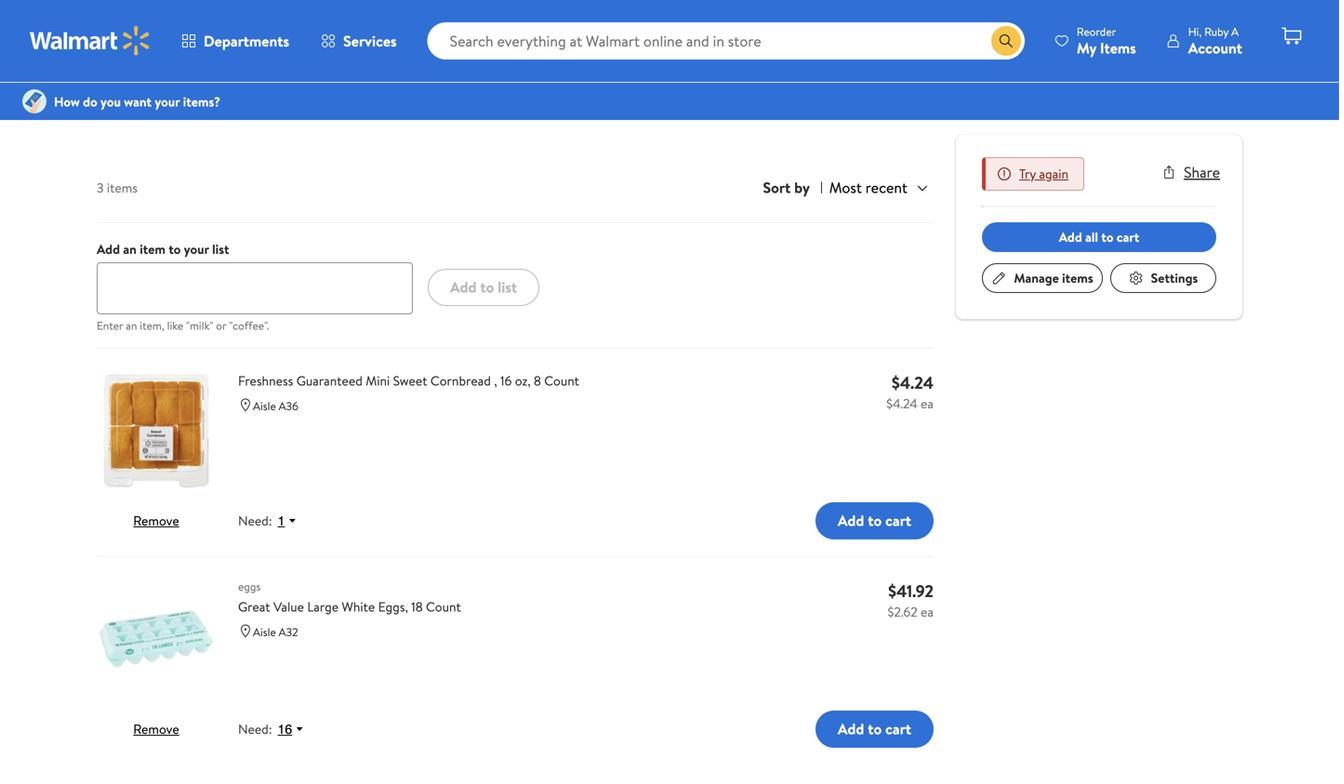 Task type: vqa. For each thing, say whether or not it's contained in the screenshot.
rightmost Count
yes



Task type: describe. For each thing, give the bounding box(es) containing it.
my inside "reorder my items"
[[1077, 38, 1097, 58]]

0 horizontal spatial my
[[97, 56, 114, 74]]

add to cart button for $4.24
[[816, 502, 934, 539]]

great
[[238, 598, 270, 616]]

want
[[124, 92, 152, 110]]

your for list
[[184, 240, 209, 258]]

0 vertical spatial count
[[544, 371, 579, 390]]

departments button
[[166, 19, 305, 63]]

how
[[54, 92, 80, 110]]

aisle a36
[[253, 398, 298, 414]]

add to cart for $4.24
[[838, 510, 912, 531]]

items for my items
[[117, 56, 148, 74]]

or
[[216, 318, 226, 333]]

most recent button
[[822, 175, 934, 200]]

mini
[[366, 371, 390, 390]]

large
[[307, 598, 339, 616]]

an for enter
[[126, 318, 137, 333]]

cart for $4.24
[[886, 510, 912, 531]]

freshness
[[238, 371, 293, 390]]

cart for $41.92
[[886, 719, 912, 739]]

"milk"
[[186, 318, 213, 333]]

manage items button
[[982, 263, 1103, 293]]

services
[[343, 31, 397, 51]]

cart contains 0 items total amount $0.00 image
[[1281, 25, 1303, 47]]

value
[[273, 598, 304, 616]]

remove button for $4.24
[[133, 511, 179, 530]]

reorder my items
[[1077, 24, 1136, 58]]

aisle for aisle a36
[[253, 398, 276, 414]]

settings
[[1151, 269, 1198, 287]]

add to list
[[450, 277, 517, 297]]

Search search field
[[428, 22, 1025, 60]]

all
[[1086, 228, 1098, 246]]

add an item to your list
[[97, 240, 229, 258]]

most
[[829, 177, 862, 198]]

$41.92
[[888, 579, 934, 603]]

0 horizontal spatial list
[[212, 240, 229, 258]]

by
[[794, 177, 810, 198]]

do
[[83, 92, 97, 110]]

items for 3 items
[[107, 179, 138, 197]]

ruby's list
[[97, 91, 200, 122]]

banner title icon image
[[22, 89, 47, 113]]

hi, ruby a account
[[1188, 24, 1243, 58]]

my items link
[[97, 56, 148, 74]]

remove button for $41.92
[[133, 720, 179, 738]]

services button
[[305, 19, 413, 63]]

add inside button
[[450, 277, 477, 297]]

8
[[534, 371, 541, 390]]

items?
[[183, 92, 220, 110]]

add to cart button for $41.92
[[816, 711, 934, 748]]

ruby's
[[97, 91, 160, 122]]

,
[[494, 371, 497, 390]]

settings button
[[1111, 263, 1217, 293]]

aisle for aisle a32
[[253, 624, 276, 640]]

item
[[140, 240, 166, 258]]

sort
[[763, 177, 791, 198]]

guaranteed
[[296, 371, 363, 390]]

recent
[[866, 177, 908, 198]]

add all to cart
[[1059, 228, 1140, 246]]

items
[[1100, 38, 1136, 58]]



Task type: locate. For each thing, give the bounding box(es) containing it.
2 add to cart from the top
[[838, 719, 912, 739]]

eggs,
[[378, 598, 408, 616]]

0 vertical spatial add to cart
[[838, 510, 912, 531]]

ruby
[[1205, 24, 1229, 40]]

0 vertical spatial list
[[212, 240, 229, 258]]

aisle left a36
[[253, 398, 276, 414]]

add to cart button
[[816, 502, 934, 539], [816, 711, 934, 748]]

0 vertical spatial aisle
[[253, 398, 276, 414]]

reorder
[[1077, 24, 1116, 40]]

1 horizontal spatial count
[[544, 371, 579, 390]]

1 ea from the top
[[921, 394, 934, 412]]

count right 18
[[426, 598, 461, 616]]

need: for $4.24
[[238, 512, 272, 530]]

great value large white eggs, 18 count link
[[238, 597, 864, 617]]

try again
[[1019, 165, 1069, 183]]

$4.24
[[892, 371, 934, 394], [886, 394, 918, 412]]

0 vertical spatial cart
[[1117, 228, 1140, 246]]

enter an item, like "milk" or "coffee".
[[97, 318, 269, 333]]

items for manage items
[[1062, 269, 1094, 287]]

ea for $4.24
[[921, 394, 934, 412]]

my down walmart "image"
[[97, 56, 114, 74]]

count inside eggs great value large white eggs, 18 count
[[426, 598, 461, 616]]

2 add to cart button from the top
[[816, 711, 934, 748]]

0 vertical spatial remove
[[133, 511, 179, 530]]

1 vertical spatial add to cart button
[[816, 711, 934, 748]]

$4.24 $4.24 ea
[[886, 371, 934, 412]]

a
[[1232, 24, 1239, 40]]

walmart image
[[30, 26, 151, 56]]

1 vertical spatial count
[[426, 598, 461, 616]]

1 remove button from the top
[[133, 511, 179, 530]]

add all to cart button
[[982, 222, 1217, 252]]

an for add
[[123, 240, 137, 258]]

16 button
[[272, 721, 313, 738]]

1 add to cart from the top
[[838, 510, 912, 531]]

3
[[97, 179, 104, 197]]

18
[[411, 598, 423, 616]]

remove
[[133, 511, 179, 530], [133, 720, 179, 738]]

1 vertical spatial 16
[[278, 722, 292, 737]]

2 aisle from the top
[[253, 624, 276, 640]]

0 vertical spatial add to cart button
[[816, 502, 934, 539]]

2 remove from the top
[[133, 720, 179, 738]]

aisle a32
[[253, 624, 298, 640]]

eggs great value large white eggs, 18 count
[[238, 578, 461, 616]]

1 vertical spatial your
[[184, 240, 209, 258]]

add to cart
[[838, 510, 912, 531], [838, 719, 912, 739]]

3 items
[[97, 179, 138, 197]]

need: for $41.92
[[238, 720, 272, 738]]

2 ea from the top
[[921, 603, 934, 621]]

2 vertical spatial items
[[1062, 269, 1094, 287]]

like
[[167, 318, 183, 333]]

items up how do you want your items?
[[117, 56, 148, 74]]

freshness guaranteed mini sweet cornbread , 16 oz, 8 count
[[238, 371, 579, 390]]

1 vertical spatial need:
[[238, 720, 272, 738]]

departments
[[204, 31, 289, 51]]

remove for $41.92
[[133, 720, 179, 738]]

search icon image
[[999, 33, 1014, 48]]

manage items
[[1014, 269, 1094, 287]]

your for items?
[[155, 92, 180, 110]]

0 vertical spatial remove button
[[133, 511, 179, 530]]

sweet
[[393, 371, 427, 390]]

your right want
[[155, 92, 180, 110]]

16 inside popup button
[[278, 722, 292, 737]]

item,
[[140, 318, 164, 333]]

1 horizontal spatial 16
[[500, 371, 512, 390]]

eggs
[[238, 578, 261, 594]]

1 button
[[272, 512, 305, 529]]

$2.62
[[888, 603, 918, 621]]

how do you want your items?
[[54, 92, 220, 110]]

1 vertical spatial items
[[107, 179, 138, 197]]

$41.92 $2.62 ea
[[888, 579, 934, 621]]

your right 'item'
[[184, 240, 209, 258]]

count
[[544, 371, 579, 390], [426, 598, 461, 616]]

1 need: from the top
[[238, 512, 272, 530]]

16
[[500, 371, 512, 390], [278, 722, 292, 737]]

1 vertical spatial remove button
[[133, 720, 179, 738]]

aisle
[[253, 398, 276, 414], [253, 624, 276, 640]]

1 vertical spatial an
[[126, 318, 137, 333]]

enter
[[97, 318, 123, 333]]

my items
[[97, 56, 148, 74]]

try
[[1019, 165, 1036, 183]]

your
[[155, 92, 180, 110], [184, 240, 209, 258]]

list
[[212, 240, 229, 258], [498, 277, 517, 297]]

an
[[123, 240, 137, 258], [126, 318, 137, 333]]

0 vertical spatial your
[[155, 92, 180, 110]]

1 vertical spatial cart
[[886, 510, 912, 531]]

an left item,
[[126, 318, 137, 333]]

aisle left "a32"
[[253, 624, 276, 640]]

again
[[1039, 165, 1069, 183]]

white
[[342, 598, 375, 616]]

add to list button
[[428, 269, 540, 306]]

0 vertical spatial an
[[123, 240, 137, 258]]

add inside button
[[1059, 228, 1082, 246]]

cart
[[1117, 228, 1140, 246], [886, 510, 912, 531], [886, 719, 912, 739]]

share
[[1184, 162, 1220, 182]]

1 horizontal spatial your
[[184, 240, 209, 258]]

0 vertical spatial items
[[117, 56, 148, 74]]

an left 'item'
[[123, 240, 137, 258]]

1 horizontal spatial list
[[498, 277, 517, 297]]

1 horizontal spatial my
[[1077, 38, 1097, 58]]

hi,
[[1188, 24, 1202, 40]]

items right manage
[[1062, 269, 1094, 287]]

0 horizontal spatial your
[[155, 92, 180, 110]]

share button
[[1162, 162, 1220, 182]]

ea inside $4.24 $4.24 ea
[[921, 394, 934, 412]]

2 need: from the top
[[238, 720, 272, 738]]

my
[[1077, 38, 1097, 58], [97, 56, 114, 74]]

cornbread
[[431, 371, 491, 390]]

a32
[[279, 624, 298, 640]]

oz,
[[515, 371, 531, 390]]

1 vertical spatial remove
[[133, 720, 179, 738]]

ea
[[921, 394, 934, 412], [921, 603, 934, 621]]

a36
[[279, 398, 298, 414]]

count right 8
[[544, 371, 579, 390]]

my left items
[[1077, 38, 1097, 58]]

ea for $41.92
[[921, 603, 934, 621]]

1 remove from the top
[[133, 511, 179, 530]]

list inside button
[[498, 277, 517, 297]]

1 aisle from the top
[[253, 398, 276, 414]]

Add an item to your list text field
[[97, 262, 413, 314]]

items
[[117, 56, 148, 74], [107, 179, 138, 197], [1062, 269, 1094, 287]]

freshness guaranteed mini sweet cornbread , 16 oz, 8 count link
[[238, 371, 864, 391]]

to
[[1102, 228, 1114, 246], [169, 240, 181, 258], [480, 277, 494, 297], [868, 510, 882, 531], [868, 719, 882, 739]]

Walmart Site-Wide search field
[[428, 22, 1025, 60]]

0 vertical spatial ea
[[921, 394, 934, 412]]

1 vertical spatial add to cart
[[838, 719, 912, 739]]

0 vertical spatial 16
[[500, 371, 512, 390]]

0 vertical spatial need:
[[238, 512, 272, 530]]

2 remove button from the top
[[133, 720, 179, 738]]

items right 3 in the left top of the page
[[107, 179, 138, 197]]

manage
[[1014, 269, 1059, 287]]

most recent
[[829, 177, 908, 198]]

1 vertical spatial ea
[[921, 603, 934, 621]]

2 vertical spatial cart
[[886, 719, 912, 739]]

to inside button
[[1102, 228, 1114, 246]]

remove for $4.24
[[133, 511, 179, 530]]

add
[[1059, 228, 1082, 246], [97, 240, 120, 258], [450, 277, 477, 297], [838, 510, 864, 531], [838, 719, 864, 739]]

add to cart for $41.92
[[838, 719, 912, 739]]

remove button
[[133, 511, 179, 530], [133, 720, 179, 738]]

you
[[100, 92, 121, 110]]

0 horizontal spatial count
[[426, 598, 461, 616]]

items inside the manage items button
[[1062, 269, 1094, 287]]

1 vertical spatial list
[[498, 277, 517, 297]]

need:
[[238, 512, 272, 530], [238, 720, 272, 738]]

1
[[278, 513, 285, 528]]

1 add to cart button from the top
[[816, 502, 934, 539]]

try again button
[[1019, 165, 1069, 183]]

1 vertical spatial aisle
[[253, 624, 276, 640]]

cart inside add all to cart button
[[1117, 228, 1140, 246]]

list
[[165, 91, 200, 122]]

0 horizontal spatial 16
[[278, 722, 292, 737]]

"coffee".
[[229, 318, 269, 333]]

sort by
[[763, 177, 810, 198]]

account
[[1188, 38, 1243, 58]]

ea inside $41.92 $2.62 ea
[[921, 603, 934, 621]]



